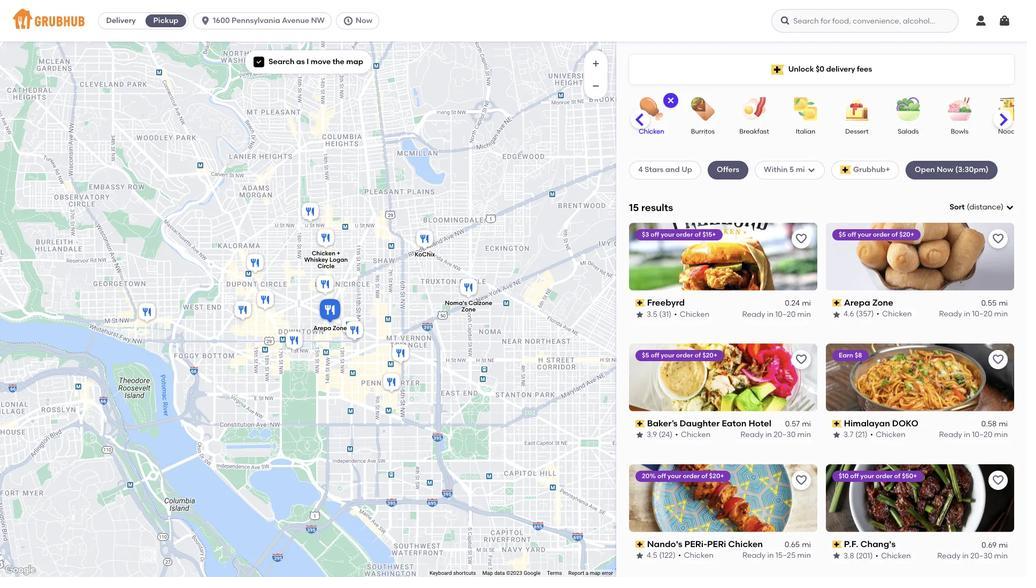 Task type: locate. For each thing, give the bounding box(es) containing it.
1 vertical spatial 20–30
[[971, 552, 993, 561]]

ready in 10–20 min for freebyrd
[[742, 310, 811, 319]]

1 horizontal spatial arepa zone
[[844, 298, 894, 308]]

save this restaurant image for freebyrd
[[795, 233, 808, 245]]

0 vertical spatial arepa
[[844, 298, 870, 308]]

save this restaurant image
[[795, 233, 808, 245], [992, 233, 1005, 245], [992, 354, 1005, 366], [795, 474, 808, 487], [992, 474, 1005, 487]]

3.5
[[647, 310, 658, 319]]

0 vertical spatial arepa zone
[[844, 298, 894, 308]]

ready for freebyrd
[[742, 310, 765, 319]]

up
[[682, 165, 692, 175]]

None field
[[950, 202, 1014, 213]]

p.f. chang's
[[844, 540, 896, 550]]

arepa inside the 'map' region
[[313, 325, 331, 332]]

now right nw
[[356, 16, 372, 25]]

min for p.f. chang's
[[994, 552, 1008, 561]]

(3:30pm)
[[956, 165, 989, 175]]

kochix image
[[414, 228, 436, 252]]

chicken down peri-
[[684, 552, 714, 561]]

keyboard shortcuts
[[430, 571, 476, 577]]

chicken for baker's daughter eaton hotel
[[681, 431, 711, 440]]

subscription pass image left freebyrd
[[636, 300, 645, 307]]

20–30 down 0.69
[[971, 552, 993, 561]]

• chicken down peri-
[[678, 552, 714, 561]]

subscription pass image for p.f. chang's
[[833, 541, 842, 549]]

1 horizontal spatial $5 off your order of $20+
[[839, 231, 914, 239]]

min down "0.24 mi"
[[798, 310, 811, 319]]

svg image inside 1600 pennsylvania avenue nw button
[[200, 16, 211, 26]]

breakfast
[[740, 128, 769, 135]]

save this restaurant image for arepa zone
[[992, 233, 1005, 245]]

0 horizontal spatial now
[[356, 16, 372, 25]]

• chicken for p.f. chang's
[[876, 552, 911, 561]]

mi for daughter
[[802, 420, 811, 429]]

svg image inside field
[[1006, 203, 1014, 212]]

now right open
[[937, 165, 954, 175]]

1 vertical spatial subscription pass image
[[636, 421, 645, 428]]

save this restaurant button for baker's daughter eaton hotel
[[792, 350, 811, 370]]

bowls image
[[941, 97, 979, 121]]

dessert
[[846, 128, 869, 135]]

arepa
[[844, 298, 870, 308], [313, 325, 331, 332]]

chicken down chicken image
[[639, 128, 664, 135]]

• right (24)
[[675, 431, 678, 440]]

terms link
[[547, 571, 562, 577]]

0 vertical spatial ready in 20–30 min
[[741, 431, 811, 440]]

min down '0.57 mi'
[[798, 431, 811, 440]]

10–20 for freebyrd
[[775, 310, 796, 319]]

zone down noma's calzone zone image
[[462, 307, 476, 314]]

4.5 (122)
[[647, 552, 676, 561]]

2 vertical spatial $20+
[[709, 473, 724, 480]]

min down 0.55 mi
[[994, 310, 1008, 319]]

p.f. chang's  logo image
[[826, 465, 1014, 533]]

0 horizontal spatial ready in 20–30 min
[[741, 431, 811, 440]]

0 vertical spatial $20+
[[900, 231, 914, 239]]

1 horizontal spatial ready in 20–30 min
[[938, 552, 1008, 561]]

mi right 0.69
[[999, 541, 1008, 550]]

2 vertical spatial subscription pass image
[[636, 541, 645, 549]]

chicken up 'circle'
[[312, 251, 335, 258]]

20–30 down 0.57
[[774, 431, 796, 440]]

0 vertical spatial subscription pass image
[[636, 300, 645, 307]]

star icon image left 3.5
[[636, 311, 644, 319]]

zone up (357)
[[873, 298, 894, 308]]

grubhub plus flag logo image left 'unlock'
[[771, 64, 784, 75]]

ready in 20–30 min down 0.69
[[938, 552, 1008, 561]]

logan
[[330, 257, 348, 264]]

1 horizontal spatial grubhub plus flag logo image
[[840, 166, 851, 175]]

chicken right (357)
[[882, 310, 912, 319]]

1 horizontal spatial 20–30
[[971, 552, 993, 561]]

keyboard
[[430, 571, 452, 577]]

0 vertical spatial now
[[356, 16, 372, 25]]

order for arepa zone
[[873, 231, 890, 239]]

• chicken down chang's
[[876, 552, 911, 561]]

0 horizontal spatial 20–30
[[774, 431, 796, 440]]

results
[[641, 202, 673, 214]]

min down 0.69 mi
[[994, 552, 1008, 561]]

(357)
[[856, 310, 874, 319]]

1 horizontal spatial now
[[937, 165, 954, 175]]

arepa zone right freebyrd icon
[[313, 325, 347, 332]]

star icon image
[[636, 311, 644, 319], [833, 311, 841, 319], [636, 431, 644, 440], [833, 431, 841, 440], [636, 552, 644, 561], [833, 552, 841, 561]]

0.69 mi
[[982, 541, 1008, 550]]

now button
[[336, 12, 384, 29]]

1 vertical spatial map
[[590, 571, 601, 577]]

$5 for arepa
[[839, 231, 846, 239]]

burritos image
[[684, 97, 722, 121]]

10–20 down 0.24
[[775, 310, 796, 319]]

star icon image left the "3.9"
[[636, 431, 644, 440]]

1 vertical spatial subscription pass image
[[833, 421, 842, 428]]

kochix
[[415, 251, 435, 258]]

0 horizontal spatial arepa
[[313, 325, 331, 332]]

delivery button
[[99, 12, 143, 29]]

(122)
[[659, 552, 676, 561]]

arepa zone inside the 'map' region
[[313, 325, 347, 332]]

distance
[[970, 203, 1001, 212]]

in for baker's daughter eaton hotel
[[766, 431, 772, 440]]

• for nando's peri-peri chicken
[[678, 552, 681, 561]]

min for arepa zone
[[994, 310, 1008, 319]]

• right (122)
[[678, 552, 681, 561]]

• chicken for baker's daughter eaton hotel
[[675, 431, 711, 440]]

2 horizontal spatial zone
[[873, 298, 894, 308]]

grubhub plus flag logo image left grubhub+ on the top right of page
[[840, 166, 851, 175]]

1 vertical spatial $5
[[642, 352, 649, 359]]

mi right 0.58 in the bottom right of the page
[[999, 420, 1008, 429]]

now inside button
[[356, 16, 372, 25]]

subscription pass image left nando's at bottom
[[636, 541, 645, 549]]

himalayan doko
[[844, 419, 919, 429]]

map data ©2023 google
[[482, 571, 541, 577]]

delivery
[[826, 65, 855, 74]]

save this restaurant image for p.f. chang's
[[992, 474, 1005, 487]]

20–30 for p.f. chang's
[[971, 552, 993, 561]]

• chicken right (357)
[[877, 310, 912, 319]]

map right the at left
[[346, 57, 363, 66]]

avenue
[[282, 16, 309, 25]]

$5 for baker's
[[642, 352, 649, 359]]

star icon image for baker's daughter eaton hotel
[[636, 431, 644, 440]]

0 horizontal spatial grubhub plus flag logo image
[[771, 64, 784, 75]]

20%
[[642, 473, 656, 480]]

0 horizontal spatial $5 off your order of $20+
[[642, 352, 718, 359]]

min for freebyrd
[[798, 310, 811, 319]]

chicken right "(31)"
[[680, 310, 710, 319]]

3.7 (21)
[[844, 431, 868, 440]]

0 vertical spatial map
[[346, 57, 363, 66]]

1 vertical spatial grubhub plus flag logo image
[[840, 166, 851, 175]]

report
[[569, 571, 584, 577]]

ready in 10–20 min down 0.24
[[742, 310, 811, 319]]

of for p.f. chang's
[[894, 473, 901, 480]]

ready for nando's peri-peri chicken
[[743, 552, 766, 561]]

0 horizontal spatial map
[[346, 57, 363, 66]]

10–20 down 0.55
[[972, 310, 993, 319]]

freebyrd
[[647, 298, 685, 308]]

subscription pass image
[[833, 300, 842, 307], [833, 421, 842, 428], [636, 541, 645, 549]]

0 horizontal spatial $5
[[642, 352, 649, 359]]

ready for p.f. chang's
[[938, 552, 961, 561]]

star icon image left 3.8
[[833, 552, 841, 561]]

• chicken down daughter on the right bottom
[[675, 431, 711, 440]]

save this restaurant button for nando's peri-peri chicken
[[792, 471, 811, 490]]

chicken for freebyrd
[[680, 310, 710, 319]]

ready in 20–30 min for p.f. chang's
[[938, 552, 1008, 561]]

star icon image for nando's peri-peri chicken
[[636, 552, 644, 561]]

subscription pass image right "0.24 mi"
[[833, 300, 842, 307]]

in for nando's peri-peri chicken
[[768, 552, 774, 561]]

data
[[494, 571, 505, 577]]

chicken
[[639, 128, 664, 135], [312, 251, 335, 258], [680, 310, 710, 319], [882, 310, 912, 319], [681, 431, 711, 440], [876, 431, 906, 440], [728, 540, 763, 550], [684, 552, 714, 561], [881, 552, 911, 561]]

ready in 15–25 min
[[743, 552, 811, 561]]

$5 off your order of $20+ for daughter
[[642, 352, 718, 359]]

chicken down chang's
[[881, 552, 911, 561]]

subscription pass image for nando's peri-peri chicken
[[636, 541, 645, 549]]

$10
[[839, 473, 849, 480]]

fees
[[857, 65, 872, 74]]

• chicken for himalayan doko
[[870, 431, 906, 440]]

2 vertical spatial subscription pass image
[[833, 541, 842, 549]]

mi right 0.65
[[802, 541, 811, 550]]

• right (21)
[[870, 431, 873, 440]]

0 horizontal spatial arepa zone
[[313, 325, 347, 332]]

ready
[[742, 310, 765, 319], [939, 310, 962, 319], [741, 431, 764, 440], [939, 431, 962, 440], [743, 552, 766, 561], [938, 552, 961, 561]]

subscription pass image left himalayan
[[833, 421, 842, 428]]

10–20 down 0.58 in the bottom right of the page
[[972, 431, 993, 440]]

10–20 for arepa zone
[[972, 310, 993, 319]]

freebyrd  logo image
[[629, 223, 818, 291]]

• chicken right "(31)"
[[674, 310, 710, 319]]

min down 0.58 mi
[[994, 431, 1008, 440]]

pickup
[[153, 16, 179, 25]]

10–20
[[775, 310, 796, 319], [972, 310, 993, 319], [972, 431, 993, 440]]

map right a at right bottom
[[590, 571, 601, 577]]

star icon image left 4.6
[[833, 311, 841, 319]]

terms
[[547, 571, 562, 577]]

1 vertical spatial arepa zone
[[313, 325, 347, 332]]

save this restaurant button for himalayan doko
[[989, 350, 1008, 370]]

italian image
[[787, 97, 825, 121]]

subscription pass image left p.f.
[[833, 541, 842, 549]]

0 vertical spatial 20–30
[[774, 431, 796, 440]]

ready in 10–20 min down 0.55
[[939, 310, 1008, 319]]

svg image
[[975, 14, 988, 27], [998, 14, 1011, 27], [200, 16, 211, 26], [343, 16, 354, 26], [780, 16, 791, 26], [667, 96, 675, 105], [807, 166, 816, 175], [1006, 203, 1014, 212]]

ready in 20–30 min for baker's daughter eaton hotel
[[741, 431, 811, 440]]

• chicken
[[674, 310, 710, 319], [877, 310, 912, 319], [675, 431, 711, 440], [870, 431, 906, 440], [678, 552, 714, 561], [876, 552, 911, 561]]

subscription pass image
[[636, 300, 645, 307], [636, 421, 645, 428], [833, 541, 842, 549]]

0 vertical spatial $5 off your order of $20+
[[839, 231, 914, 239]]

min down 0.65 mi on the bottom right of page
[[798, 552, 811, 561]]

• down chang's
[[876, 552, 879, 561]]

mi for doko
[[999, 420, 1008, 429]]

arepa zone
[[844, 298, 894, 308], [313, 325, 347, 332]]

5
[[790, 165, 794, 175]]

star icon image for arepa zone
[[833, 311, 841, 319]]

chicken for himalayan doko
[[876, 431, 906, 440]]

ready in 20–30 min down hotel
[[741, 431, 811, 440]]

chicken + whiskey logan circle
[[304, 251, 348, 270]]

ready in 10–20 min down 0.58 in the bottom right of the page
[[939, 431, 1008, 440]]

0 vertical spatial subscription pass image
[[833, 300, 842, 307]]

• right (357)
[[877, 310, 880, 319]]

off for baker's daughter eaton hotel
[[651, 352, 659, 359]]

arepa left baker's daughter eaton hotel image
[[313, 325, 331, 332]]

of
[[695, 231, 701, 239], [892, 231, 898, 239], [695, 352, 701, 359], [702, 473, 708, 480], [894, 473, 901, 480]]

breakfast image
[[736, 97, 773, 121]]

1 horizontal spatial arepa
[[844, 298, 870, 308]]

1600 pennsylvania avenue nw
[[213, 16, 325, 25]]

freebyrd image
[[284, 330, 305, 354]]

star icon image left 4.5
[[636, 552, 644, 561]]

off for arepa zone
[[848, 231, 856, 239]]

arepa zone logo image
[[826, 223, 1014, 291]]

4.6 (357)
[[844, 310, 874, 319]]

report a map error link
[[569, 571, 613, 577]]

spice 6 modern indian image
[[390, 343, 411, 367]]

3.9 (24)
[[647, 431, 673, 440]]

order for baker's daughter eaton hotel
[[676, 352, 693, 359]]

1 vertical spatial $20+
[[703, 352, 718, 359]]

• right "(31)"
[[674, 310, 677, 319]]

ready for himalayan doko
[[939, 431, 962, 440]]

mi for chang's
[[999, 541, 1008, 550]]

1 vertical spatial now
[[937, 165, 954, 175]]

as
[[296, 57, 305, 66]]

0 vertical spatial grubhub plus flag logo image
[[771, 64, 784, 75]]

0.57
[[785, 420, 800, 429]]

pizza corner image
[[300, 201, 321, 225]]

• for arepa zone
[[877, 310, 880, 319]]

chicken down daughter on the right bottom
[[681, 431, 711, 440]]

svg image
[[256, 59, 262, 65]]

1 vertical spatial $5 off your order of $20+
[[642, 352, 718, 359]]

save this restaurant image for himalayan doko
[[992, 354, 1005, 366]]

arepa zone image
[[317, 297, 343, 326]]

chicken right peri
[[728, 540, 763, 550]]

mi right 0.24
[[802, 299, 811, 308]]

your
[[661, 231, 675, 239], [858, 231, 872, 239], [661, 352, 675, 359], [668, 473, 681, 480], [861, 473, 874, 480]]

order
[[676, 231, 693, 239], [873, 231, 890, 239], [676, 352, 693, 359], [683, 473, 700, 480], [876, 473, 893, 480]]

1 vertical spatial ready in 20–30 min
[[938, 552, 1008, 561]]

1 horizontal spatial $5
[[839, 231, 846, 239]]

zone down popeyes icon
[[333, 325, 347, 332]]

whiskey
[[304, 257, 328, 264]]

chicken down himalayan doko
[[876, 431, 906, 440]]

of for arepa zone
[[892, 231, 898, 239]]

0 vertical spatial $5
[[839, 231, 846, 239]]

mi for zone
[[999, 299, 1008, 308]]

mi right 0.57
[[802, 420, 811, 429]]

arepa zone up (357)
[[844, 298, 894, 308]]

chicken for arepa zone
[[882, 310, 912, 319]]

chicken inside chicken + whiskey logan circle
[[312, 251, 335, 258]]

unlock $0 delivery fees
[[788, 65, 872, 74]]

your for arepa zone
[[858, 231, 872, 239]]

in for himalayan doko
[[964, 431, 971, 440]]

4 stars and up
[[638, 165, 692, 175]]

now
[[356, 16, 372, 25], [937, 165, 954, 175]]

mi right 0.55
[[999, 299, 1008, 308]]

1 vertical spatial arepa
[[313, 325, 331, 332]]

1 horizontal spatial zone
[[462, 307, 476, 314]]

• for baker's daughter eaton hotel
[[675, 431, 678, 440]]

star icon image left 3.7
[[833, 431, 841, 440]]

min for himalayan doko
[[994, 431, 1008, 440]]

subscription pass image left baker's
[[636, 421, 645, 428]]

bowls
[[951, 128, 969, 135]]

search
[[269, 57, 295, 66]]

shortcuts
[[453, 571, 476, 577]]

arepa up the 4.6 (357)
[[844, 298, 870, 308]]

save this restaurant button
[[792, 229, 811, 249], [989, 229, 1008, 249], [792, 350, 811, 370], [989, 350, 1008, 370], [792, 471, 811, 490], [989, 471, 1008, 490]]

$10 off your order of $50+
[[839, 473, 917, 480]]

star icon image for himalayan doko
[[833, 431, 841, 440]]

order for p.f. chang's
[[876, 473, 893, 480]]

20% off your order of $20+
[[642, 473, 724, 480]]

min for nando's peri-peri chicken
[[798, 552, 811, 561]]

ready for arepa zone
[[939, 310, 962, 319]]

$20+ for zone
[[900, 231, 914, 239]]

off for nando's peri-peri chicken
[[658, 473, 666, 480]]

$5
[[839, 231, 846, 239], [642, 352, 649, 359]]

zone
[[873, 298, 894, 308], [462, 307, 476, 314], [333, 325, 347, 332]]

subscription pass image for himalayan doko
[[833, 421, 842, 428]]

in for p.f. chang's
[[963, 552, 969, 561]]

grubhub plus flag logo image
[[771, 64, 784, 75], [840, 166, 851, 175]]

3.9
[[647, 431, 657, 440]]

• chicken down himalayan doko
[[870, 431, 906, 440]]

error
[[602, 571, 613, 577]]



Task type: vqa. For each thing, say whether or not it's contained in the screenshot.
ExtraMile "icon"
no



Task type: describe. For each thing, give the bounding box(es) containing it.
your for p.f. chang's
[[861, 473, 874, 480]]

3.7
[[844, 431, 854, 440]]

mi right 5
[[796, 165, 805, 175]]

• chicken for nando's peri-peri chicken
[[678, 552, 714, 561]]

ready in 10–20 min for arepa zone
[[939, 310, 1008, 319]]

popeyes image
[[315, 274, 336, 297]]

nando's peri-peri chicken
[[647, 540, 763, 550]]

noma's calzone zone image
[[458, 277, 479, 301]]

baker's daughter eaton hotel logo image
[[629, 344, 818, 412]]

noma's
[[445, 300, 467, 307]]

i
[[307, 57, 309, 66]]

0.24
[[785, 299, 800, 308]]

map region
[[0, 23, 713, 578]]

chang's
[[861, 540, 896, 550]]

)
[[1001, 203, 1004, 212]]

4.5
[[647, 552, 658, 561]]

map
[[482, 571, 493, 577]]

within
[[764, 165, 788, 175]]

in for arepa zone
[[964, 310, 971, 319]]

in for freebyrd
[[767, 310, 774, 319]]

burritos
[[691, 128, 715, 135]]

$5 off your order of $20+ for zone
[[839, 231, 914, 239]]

0.24 mi
[[785, 299, 811, 308]]

• chicken for freebyrd
[[674, 310, 710, 319]]

chicken for nando's peri-peri chicken
[[684, 552, 714, 561]]

of for freebyrd
[[695, 231, 701, 239]]

p.f. chang's image
[[232, 300, 254, 323]]

subscription pass image for baker's daughter eaton hotel
[[636, 421, 645, 428]]

$20+ for daughter
[[703, 352, 718, 359]]

within 5 mi
[[764, 165, 805, 175]]

google
[[524, 571, 541, 577]]

(21)
[[856, 431, 868, 440]]

and
[[666, 165, 680, 175]]

0.65
[[785, 541, 800, 550]]

your for baker's daughter eaton hotel
[[661, 352, 675, 359]]

noma's calzone zone
[[445, 300, 492, 314]]

pennsylvania
[[232, 16, 280, 25]]

0.65 mi
[[785, 541, 811, 550]]

pickup button
[[143, 12, 188, 29]]

• for himalayan doko
[[870, 431, 873, 440]]

salads image
[[890, 97, 927, 121]]

mi for peri-
[[802, 541, 811, 550]]

baker's daughter eaton hotel
[[647, 419, 772, 429]]

six street eats image
[[136, 302, 158, 325]]

10–20 for himalayan doko
[[972, 431, 993, 440]]

of for baker's daughter eaton hotel
[[695, 352, 701, 359]]

star icon image for p.f. chang's
[[833, 552, 841, 561]]

italian
[[796, 128, 816, 135]]

keyboard shortcuts button
[[430, 570, 476, 578]]

15
[[629, 202, 639, 214]]

chicken for p.f. chang's
[[881, 552, 911, 561]]

1 horizontal spatial map
[[590, 571, 601, 577]]

order for freebyrd
[[676, 231, 693, 239]]

stars
[[645, 165, 664, 175]]

$20+ for peri-
[[709, 473, 724, 480]]

off for p.f. chang's
[[850, 473, 859, 480]]

save this restaurant button for p.f. chang's
[[989, 471, 1008, 490]]

$8
[[855, 352, 862, 359]]

ready in 10–20 min for himalayan doko
[[939, 431, 1008, 440]]

4
[[638, 165, 643, 175]]

15 results
[[629, 202, 673, 214]]

save this restaurant button for freebyrd
[[792, 229, 811, 249]]

Search for food, convenience, alcohol... search field
[[772, 9, 959, 33]]

0.69
[[982, 541, 997, 550]]

himalayan
[[844, 419, 890, 429]]

zone inside noma's calzone zone
[[462, 307, 476, 314]]

ready for baker's daughter eaton hotel
[[741, 431, 764, 440]]

1600 pennsylvania avenue nw button
[[193, 12, 336, 29]]

0.58 mi
[[982, 420, 1008, 429]]

peri-
[[685, 540, 707, 550]]

• chicken for arepa zone
[[877, 310, 912, 319]]

report a map error
[[569, 571, 613, 577]]

subscription pass image for freebyrd
[[636, 300, 645, 307]]

search as i move the map
[[269, 57, 363, 66]]

0.55
[[982, 299, 997, 308]]

your for nando's peri-peri chicken
[[668, 473, 681, 480]]

0 horizontal spatial zone
[[333, 325, 347, 332]]

earn $8
[[839, 352, 862, 359]]

open
[[915, 165, 935, 175]]

order for nando's peri-peri chicken
[[683, 473, 700, 480]]

of for nando's peri-peri chicken
[[702, 473, 708, 480]]

open now (3:30pm)
[[915, 165, 989, 175]]

circle
[[317, 263, 335, 270]]

grubhub plus flag logo image for unlock $0 delivery fees
[[771, 64, 784, 75]]

(
[[967, 203, 970, 212]]

himalayan doko image
[[344, 320, 365, 344]]

$15+
[[703, 231, 716, 239]]

nw
[[311, 16, 325, 25]]

chicken image
[[633, 97, 670, 121]]

seoulspice image
[[381, 372, 402, 395]]

off for freebyrd
[[651, 231, 659, 239]]

(31)
[[659, 310, 672, 319]]

call me chicken image
[[245, 253, 266, 276]]

grubhub plus flag logo image for grubhub+
[[840, 166, 851, 175]]

main navigation navigation
[[0, 0, 1027, 42]]

0.58
[[982, 420, 997, 429]]

subscription pass image for arepa zone
[[833, 300, 842, 307]]

$3 off your order of $15+
[[642, 231, 716, 239]]

save this restaurant image for nando's peri-peri chicken
[[795, 474, 808, 487]]

eaton
[[722, 419, 747, 429]]

move
[[311, 57, 331, 66]]

baker's daughter eaton hotel image
[[340, 315, 361, 339]]

svg image inside 'now' button
[[343, 16, 354, 26]]

• for p.f. chang's
[[876, 552, 879, 561]]

0.57 mi
[[785, 420, 811, 429]]

(201)
[[856, 552, 873, 561]]

+
[[337, 251, 340, 258]]

3.8 (201)
[[844, 552, 873, 561]]

dessert image
[[838, 97, 876, 121]]

your for freebyrd
[[661, 231, 675, 239]]

$50+
[[902, 473, 917, 480]]

nando's
[[647, 540, 683, 550]]

plus icon image
[[591, 58, 601, 69]]

google image
[[3, 564, 38, 578]]

the
[[333, 57, 345, 66]]

1600
[[213, 16, 230, 25]]

sort ( distance )
[[950, 203, 1004, 212]]

p.f.
[[844, 540, 859, 550]]

doko
[[892, 419, 919, 429]]

min for baker's daughter eaton hotel
[[798, 431, 811, 440]]

$0
[[816, 65, 825, 74]]

delivery
[[106, 16, 136, 25]]

nando's peri-peri chicken image
[[255, 289, 276, 313]]

none field containing sort
[[950, 202, 1014, 213]]

• for freebyrd
[[674, 310, 677, 319]]

minus icon image
[[591, 81, 601, 91]]

3.5 (31)
[[647, 310, 672, 319]]

save this restaurant image
[[795, 354, 808, 366]]

offers
[[717, 165, 740, 175]]

4.6
[[844, 310, 854, 319]]

himalayan doko logo image
[[826, 344, 1014, 412]]

nando's peri-peri chicken logo image
[[629, 465, 818, 533]]

noodles image
[[993, 97, 1027, 121]]

daughter
[[680, 419, 720, 429]]

20–30 for baker's daughter eaton hotel
[[774, 431, 796, 440]]

star icon image for freebyrd
[[636, 311, 644, 319]]

hotel
[[749, 419, 772, 429]]

baker's
[[647, 419, 678, 429]]

a
[[586, 571, 589, 577]]

chicken + whiskey logan circle image
[[315, 227, 337, 251]]

(24)
[[659, 431, 673, 440]]

unlock
[[788, 65, 814, 74]]

save this restaurant button for arepa zone
[[989, 229, 1008, 249]]



